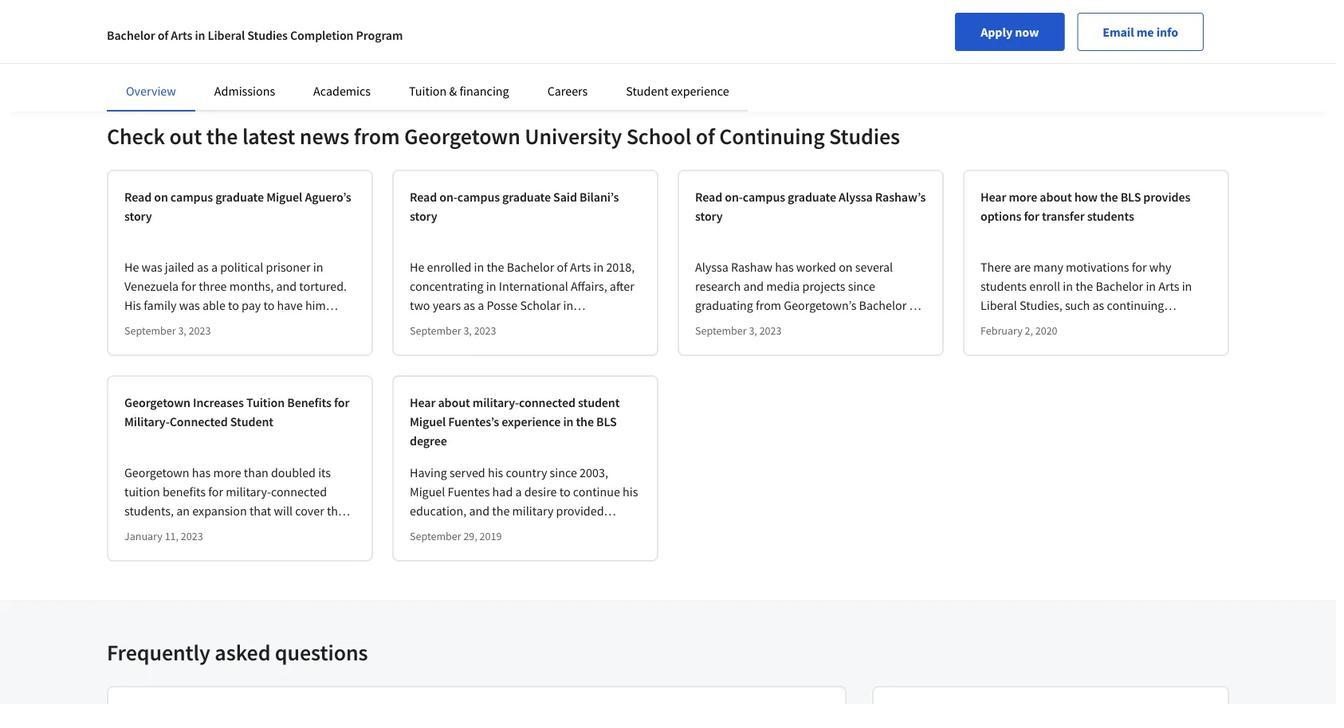 Task type: vqa. For each thing, say whether or not it's contained in the screenshot.


Task type: describe. For each thing, give the bounding box(es) containing it.
read for read on-campus graduate said bilani's story
[[410, 189, 437, 205]]

legal
[[875, 355, 904, 371]]

student inside georgetown increases tuition benefits for military-connected student
[[230, 414, 273, 430]]

to left get at the bottom left of page
[[526, 522, 537, 538]]

why
[[1149, 259, 1171, 275]]

military- inside hear about military-connected student miguel fuentes's experience in the bls degree
[[473, 395, 519, 411]]

miguel inside 'having served his country since 2003, miguel fuentes had a desire to continue his education, and the military provided opportunities for him to get a degree.'
[[410, 484, 445, 500]]

there are many motivations for why students enroll in the bachelor in arts in liberal studies, such as continuing education or coming back from tours of duty
[[981, 259, 1192, 352]]

september for the
[[410, 529, 461, 544]]

read on campus graduate miguel aguero's story
[[124, 189, 351, 224]]

email me info button
[[1077, 13, 1204, 51]]

0 horizontal spatial from
[[354, 122, 400, 150]]

after
[[610, 278, 634, 294]]

3, for able
[[178, 324, 186, 338]]

several
[[855, 259, 893, 275]]

program
[[813, 317, 858, 332]]

students inside there are many motivations for why students enroll in the bachelor in arts in liberal studies, such as continuing education or coming back from tours of duty
[[981, 278, 1027, 294]]

for inside he was jailed as a political prisoner in venezuela for three months, and tortured. his family was able to pay to have him released, and he immigrated to the united states, a political refugee, alone in washington, d.c. that's where georgetown came into the picture.
[[181, 278, 196, 294]]

has inside alyssa rashaw has worked on several research and media projects since graduating from georgetown's bachelor of arts in liberal studies program in 2017. but perhaps none was more reflective of the time than  her internship with the legal services corporation in 2020.
[[775, 259, 794, 275]]

university
[[525, 122, 622, 150]]

pay
[[242, 297, 261, 313]]

29,
[[463, 529, 477, 544]]

3, for a
[[463, 324, 472, 338]]

admissions link
[[214, 83, 275, 99]]

&
[[449, 83, 457, 99]]

since inside alyssa rashaw has worked on several research and media projects since graduating from georgetown's bachelor of arts in liberal studies program in 2017. but perhaps none was more reflective of the time than  her internship with the legal services corporation in 2020.
[[848, 278, 875, 294]]

georgetown's
[[784, 297, 857, 313]]

1 horizontal spatial was
[[179, 297, 200, 313]]

overview link
[[126, 83, 176, 99]]

options
[[981, 208, 1022, 224]]

internship
[[772, 355, 827, 371]]

continuing
[[1107, 297, 1164, 313]]

11,
[[165, 529, 179, 544]]

2 tuition from the top
[[124, 541, 160, 557]]

the inside 'georgetown has more than doubled its tuition benefits for military-connected students, an expansion that will cover the annual cost of full-time undergraduate tuition for eligible students.'
[[327, 503, 344, 519]]

campus for in
[[457, 189, 500, 205]]

1 horizontal spatial political
[[220, 259, 263, 275]]

expansion
[[192, 503, 247, 519]]

media
[[766, 278, 800, 294]]

family
[[144, 297, 177, 313]]

0 vertical spatial student
[[626, 83, 669, 99]]

with
[[829, 355, 853, 371]]

connected inside 'georgetown has more than doubled its tuition benefits for military-connected students, an expansion that will cover the annual cost of full-time undergraduate tuition for eligible students.'
[[271, 484, 327, 500]]

2023 for liberal
[[759, 324, 782, 338]]

into
[[156, 374, 177, 390]]

pennsylvania
[[410, 317, 480, 332]]

september 3, 2023 for was
[[124, 324, 211, 338]]

student experience link
[[626, 83, 729, 99]]

having
[[410, 465, 447, 481]]

prisoner
[[266, 259, 311, 275]]

news
[[300, 122, 349, 150]]

me
[[1137, 24, 1154, 40]]

enroll
[[1029, 278, 1060, 294]]

frequently
[[107, 639, 210, 667]]

bachelor inside there are many motivations for why students enroll in the bachelor in arts in liberal studies, such as continuing education or coming back from tours of duty
[[1096, 278, 1143, 294]]

2020
[[1035, 324, 1058, 338]]

on inside read on campus graduate miguel aguero's story
[[154, 189, 168, 205]]

bls inside hear more about how the bls provides options for transfer students
[[1121, 189, 1141, 205]]

campus for jailed
[[170, 189, 213, 205]]

completion
[[290, 27, 354, 43]]

but
[[905, 317, 923, 332]]

bachelor up overview
[[107, 27, 155, 43]]

said
[[553, 189, 577, 205]]

doubled
[[271, 465, 316, 481]]

concentrating
[[410, 278, 484, 294]]

for up expansion at the bottom of page
[[208, 484, 223, 500]]

2017.
[[874, 317, 902, 332]]

0 horizontal spatial political
[[172, 336, 215, 352]]

the down have
[[292, 317, 310, 332]]

as inside there are many motivations for why students enroll in the bachelor in arts in liberal studies, such as continuing education or coming back from tours of duty
[[1093, 297, 1104, 313]]

student experience
[[626, 83, 729, 99]]

asked
[[215, 639, 271, 667]]

0 vertical spatial studies
[[247, 27, 288, 43]]

a up washington,
[[163, 336, 169, 352]]

benefits
[[287, 395, 332, 411]]

alyssa inside alyssa rashaw has worked on several research and media projects since graduating from georgetown's bachelor of arts in liberal studies program in 2017. but perhaps none was more reflective of the time than  her internship with the legal services corporation in 2020.
[[695, 259, 728, 275]]

he for he was jailed as a political prisoner in venezuela for three months, and tortured. his family was able to pay to have him released, and he immigrated to the united states, a political refugee, alone in washington, d.c. that's where georgetown came into the picture.
[[124, 259, 139, 275]]

where
[[252, 355, 285, 371]]

for inside there are many motivations for why students enroll in the bachelor in arts in liberal studies, such as continuing education or coming back from tours of duty
[[1132, 259, 1147, 275]]

months,
[[229, 278, 274, 294]]

financing
[[460, 83, 509, 99]]

email
[[1103, 24, 1134, 40]]

in inside hear about military-connected student miguel fuentes's experience in the bls degree
[[563, 414, 573, 430]]

to right desire
[[559, 484, 570, 500]]

provides
[[1144, 189, 1190, 205]]

miguel inside hear about military-connected student miguel fuentes's experience in the bls degree
[[410, 414, 446, 430]]

about inside hear more about how the bls provides options for transfer students
[[1040, 189, 1072, 205]]

september 3, 2023 for as
[[410, 324, 496, 338]]

georgetown down tuition & financing
[[404, 122, 520, 150]]

coming
[[1051, 317, 1090, 332]]

an
[[176, 503, 190, 519]]

read on-campus graduate said bilani's story
[[410, 189, 619, 224]]

he was jailed as a political prisoner in venezuela for three months, and tortured. his family was able to pay to have him released, and he immigrated to the united states, a political refugee, alone in washington, d.c. that's where georgetown came into the picture.
[[124, 259, 353, 390]]

the right 'into'
[[180, 374, 197, 390]]

0 vertical spatial was
[[142, 259, 162, 275]]

than
[[244, 465, 268, 481]]

admissions
[[214, 83, 275, 99]]

international
[[499, 278, 568, 294]]

0 vertical spatial tuition
[[409, 83, 447, 99]]

provided
[[556, 503, 604, 519]]

1 vertical spatial his
[[623, 484, 638, 500]]

from inside there are many motivations for why students enroll in the bachelor in arts in liberal studies, such as continuing education or coming back from tours of duty
[[1121, 317, 1146, 332]]

more inside 'georgetown has more than doubled its tuition benefits for military-connected students, an expansion that will cover the annual cost of full-time undergraduate tuition for eligible students.'
[[213, 465, 241, 481]]

a inside he enrolled in the bachelor of arts in 2018, concentrating in international affairs, after two years as a posse scholar in pennsylvania
[[478, 297, 484, 313]]

frequently asked questions
[[107, 639, 368, 667]]

students inside hear more about how the bls provides options for transfer students
[[1087, 208, 1134, 224]]

cover
[[295, 503, 324, 519]]

bilani's
[[580, 189, 619, 205]]

georgetown has more than doubled its tuition benefits for military-connected students, an expansion that will cover the annual cost of full-time undergraduate tuition for eligible students.
[[124, 465, 344, 557]]

and down prisoner
[[276, 278, 297, 294]]

1 tuition from the top
[[124, 484, 160, 500]]

the right out
[[206, 122, 238, 150]]

that
[[249, 503, 271, 519]]

student
[[578, 395, 620, 411]]

released,
[[124, 317, 173, 332]]

bachelor of arts in liberal studies completion program
[[107, 27, 403, 43]]

2023 for to
[[189, 324, 211, 338]]

students,
[[124, 503, 174, 519]]

military- inside 'georgetown has more than doubled its tuition benefits for military-connected students, an expansion that will cover the annual cost of full-time undergraduate tuition for eligible students.'
[[226, 484, 271, 500]]

february
[[981, 324, 1023, 338]]

came
[[124, 374, 153, 390]]

worked
[[796, 259, 836, 275]]

a right the had
[[515, 484, 522, 500]]

had
[[492, 484, 513, 500]]

time inside 'georgetown has more than doubled its tuition benefits for military-connected students, an expansion that will cover the annual cost of full-time undergraduate tuition for eligible students.'
[[222, 522, 247, 538]]

of up overview
[[158, 27, 168, 43]]

him inside 'having served his country since 2003, miguel fuentes had a desire to continue his education, and the military provided opportunities for him to get a degree.'
[[503, 522, 523, 538]]

of down 2017.
[[877, 336, 888, 352]]

his
[[124, 297, 141, 313]]

served
[[450, 465, 485, 481]]

on- for read on-campus graduate alyssa rashaw's story
[[725, 189, 743, 205]]

from inside alyssa rashaw has worked on several research and media projects since graduating from georgetown's bachelor of arts in liberal studies program in 2017. but perhaps none was more reflective of the time than  her internship with the legal services corporation in 2020.
[[756, 297, 781, 313]]

tours
[[1149, 317, 1177, 332]]

rashaw
[[731, 259, 773, 275]]

refugee,
[[217, 336, 261, 352]]

arts up overview link
[[171, 27, 192, 43]]

2003,
[[580, 465, 608, 481]]

years
[[433, 297, 461, 313]]

to right pay
[[263, 297, 275, 313]]

2018,
[[606, 259, 635, 275]]

the right with at bottom
[[855, 355, 873, 371]]

fuentes
[[448, 484, 490, 500]]

september for arts
[[695, 324, 747, 338]]

are
[[1014, 259, 1031, 275]]

reflective
[[825, 336, 874, 352]]

georgetown inside 'georgetown has more than doubled its tuition benefits for military-connected students, an expansion that will cover the annual cost of full-time undergraduate tuition for eligible students.'
[[124, 465, 189, 481]]

connected inside hear about military-connected student miguel fuentes's experience in the bls degree
[[519, 395, 576, 411]]

enrolled
[[427, 259, 471, 275]]



Task type: locate. For each thing, give the bounding box(es) containing it.
0 horizontal spatial connected
[[271, 484, 327, 500]]

bls
[[1121, 189, 1141, 205], [596, 414, 617, 430]]

studies inside alyssa rashaw has worked on several research and media projects since graduating from georgetown's bachelor of arts in liberal studies program in 2017. but perhaps none was more reflective of the time than  her internship with the legal services corporation in 2020.
[[770, 317, 810, 332]]

her
[[752, 355, 770, 371]]

1 story from the left
[[124, 208, 152, 224]]

1 horizontal spatial has
[[775, 259, 794, 275]]

info
[[1157, 24, 1178, 40]]

aguero's
[[305, 189, 351, 205]]

hear inside hear about military-connected student miguel fuentes's experience in the bls degree
[[410, 395, 436, 411]]

time
[[695, 355, 720, 371], [222, 522, 247, 538]]

1 on- from the left
[[439, 189, 457, 205]]

he inside he was jailed as a political prisoner in venezuela for three months, and tortured. his family was able to pay to have him released, and he immigrated to the united states, a political refugee, alone in washington, d.c. that's where georgetown came into the picture.
[[124, 259, 139, 275]]

about up transfer
[[1040, 189, 1072, 205]]

0 horizontal spatial military-
[[226, 484, 271, 500]]

2 vertical spatial studies
[[770, 317, 810, 332]]

campus inside the read on-campus graduate said bilani's story
[[457, 189, 500, 205]]

story for read on-campus graduate alyssa rashaw's story
[[695, 208, 723, 224]]

2 vertical spatial more
[[213, 465, 241, 481]]

2 story from the left
[[410, 208, 437, 224]]

apply now
[[981, 24, 1039, 40]]

1 vertical spatial student
[[230, 414, 273, 430]]

about inside hear about military-connected student miguel fuentes's experience in the bls degree
[[438, 395, 470, 411]]

he enrolled in the bachelor of arts in 2018, concentrating in international affairs, after two years as a posse scholar in pennsylvania
[[410, 259, 635, 332]]

0 horizontal spatial him
[[305, 297, 326, 313]]

country
[[506, 465, 547, 481]]

education,
[[410, 503, 467, 519]]

0 horizontal spatial bls
[[596, 414, 617, 430]]

the inside hear about military-connected student miguel fuentes's experience in the bls degree
[[576, 414, 594, 430]]

tuition up students,
[[124, 484, 160, 500]]

the up posse
[[487, 259, 504, 275]]

as inside he was jailed as a political prisoner in venezuela for three months, and tortured. his family was able to pay to have him released, and he immigrated to the united states, a political refugee, alone in washington, d.c. that's where georgetown came into the picture.
[[197, 259, 209, 275]]

d.c.
[[193, 355, 215, 371]]

back
[[1093, 317, 1118, 332]]

0 horizontal spatial tuition
[[246, 395, 285, 411]]

email me info
[[1103, 24, 1178, 40]]

bls inside hear about military-connected student miguel fuentes's experience in the bls degree
[[596, 414, 617, 430]]

3, for in
[[749, 324, 757, 338]]

0 horizontal spatial studies
[[247, 27, 288, 43]]

for down cost
[[163, 541, 178, 557]]

degree.
[[568, 522, 608, 538]]

read for read on campus graduate miguel aguero's story
[[124, 189, 152, 205]]

2 horizontal spatial read
[[695, 189, 722, 205]]

his up the had
[[488, 465, 503, 481]]

2 horizontal spatial from
[[1121, 317, 1146, 332]]

on- inside the read on-campus graduate said bilani's story
[[439, 189, 457, 205]]

affairs,
[[571, 278, 607, 294]]

campus down out
[[170, 189, 213, 205]]

more inside alyssa rashaw has worked on several research and media projects since graduating from georgetown's bachelor of arts in liberal studies program in 2017. but perhaps none was more reflective of the time than  her internship with the legal services corporation in 2020.
[[794, 336, 823, 352]]

a left posse
[[478, 297, 484, 313]]

september 3, 2023 for arts
[[695, 324, 782, 338]]

read inside the read on-campus graduate said bilani's story
[[410, 189, 437, 205]]

experience inside hear about military-connected student miguel fuentes's experience in the bls degree
[[502, 414, 561, 430]]

0 vertical spatial political
[[220, 259, 263, 275]]

careers
[[547, 83, 588, 99]]

the inside 'having served his country since 2003, miguel fuentes had a desire to continue his education, and the military provided opportunities for him to get a degree.'
[[492, 503, 510, 519]]

and down rashaw
[[743, 278, 764, 294]]

research
[[695, 278, 741, 294]]

story inside read on-campus graduate alyssa rashaw's story
[[695, 208, 723, 224]]

1 graduate from the left
[[215, 189, 264, 205]]

hear inside hear more about how the bls provides options for transfer students
[[981, 189, 1006, 205]]

2 horizontal spatial 3,
[[749, 324, 757, 338]]

2 september 3, 2023 from the left
[[410, 324, 496, 338]]

1 vertical spatial was
[[179, 297, 200, 313]]

students down there
[[981, 278, 1027, 294]]

more
[[1009, 189, 1037, 205], [794, 336, 823, 352], [213, 465, 241, 481]]

annual
[[124, 522, 161, 538]]

in
[[195, 27, 205, 43], [313, 259, 323, 275], [474, 259, 484, 275], [594, 259, 604, 275], [486, 278, 496, 294], [1063, 278, 1073, 294], [1146, 278, 1156, 294], [1182, 278, 1192, 294], [563, 297, 573, 313], [719, 317, 729, 332], [861, 317, 871, 332], [296, 336, 306, 352], [809, 374, 819, 390], [563, 414, 573, 430]]

the right how
[[1100, 189, 1118, 205]]

1 3, from the left
[[178, 324, 186, 338]]

bachelor inside alyssa rashaw has worked on several research and media projects since graduating from georgetown's bachelor of arts in liberal studies program in 2017. but perhaps none was more reflective of the time than  her internship with the legal services corporation in 2020.
[[859, 297, 907, 313]]

1 he from the left
[[124, 259, 139, 275]]

3 read from the left
[[695, 189, 722, 205]]

posse
[[487, 297, 518, 313]]

experience up school
[[671, 83, 729, 99]]

0 vertical spatial time
[[695, 355, 720, 371]]

him
[[305, 297, 326, 313], [503, 522, 523, 538]]

2 horizontal spatial liberal
[[981, 297, 1017, 313]]

graduate for miguel
[[215, 189, 264, 205]]

1 vertical spatial from
[[756, 297, 781, 313]]

education
[[981, 317, 1034, 332]]

has up media
[[775, 259, 794, 275]]

the inside he enrolled in the bachelor of arts in 2018, concentrating in international affairs, after two years as a posse scholar in pennsylvania
[[487, 259, 504, 275]]

1 vertical spatial hear
[[410, 395, 436, 411]]

0 horizontal spatial about
[[438, 395, 470, 411]]

of inside 'georgetown has more than doubled its tuition benefits for military-connected students, an expansion that will cover the annual cost of full-time undergraduate tuition for eligible students.'
[[188, 522, 199, 538]]

1 vertical spatial students
[[981, 278, 1027, 294]]

2 graduate from the left
[[502, 189, 551, 205]]

3, left he
[[178, 324, 186, 338]]

more up "internship"
[[794, 336, 823, 352]]

of
[[158, 27, 168, 43], [696, 122, 715, 150], [557, 259, 568, 275], [909, 297, 920, 313], [1179, 317, 1190, 332], [877, 336, 888, 352], [188, 522, 199, 538]]

experience up country
[[502, 414, 561, 430]]

2023 down posse
[[474, 324, 496, 338]]

jailed
[[165, 259, 194, 275]]

time down the perhaps
[[695, 355, 720, 371]]

1 horizontal spatial studies
[[770, 317, 810, 332]]

having served his country since 2003, miguel fuentes had a desire to continue his education, and the military provided opportunities for him to get a degree.
[[410, 465, 638, 538]]

of right school
[[696, 122, 715, 150]]

liberal inside there are many motivations for why students enroll in the bachelor in arts in liberal studies, such as continuing education or coming back from tours of duty
[[981, 297, 1017, 313]]

campus for has
[[743, 189, 785, 205]]

none
[[741, 336, 769, 352]]

student up school
[[626, 83, 669, 99]]

read for read on-campus graduate alyssa rashaw's story
[[695, 189, 722, 205]]

miguel down 'having'
[[410, 484, 445, 500]]

2019
[[480, 529, 502, 544]]

academics
[[313, 83, 371, 99]]

1 horizontal spatial military-
[[473, 395, 519, 411]]

perhaps
[[695, 336, 739, 352]]

hear more about how the bls provides options for transfer students
[[981, 189, 1190, 224]]

for inside 'having served his country since 2003, miguel fuentes had a desire to continue his education, and the military provided opportunities for him to get a degree.'
[[485, 522, 500, 538]]

as up the back on the right top
[[1093, 297, 1104, 313]]

0 horizontal spatial liberal
[[208, 27, 245, 43]]

2 read from the left
[[410, 189, 437, 205]]

september 3, 2023 down the years
[[410, 324, 496, 338]]

tuition
[[409, 83, 447, 99], [246, 395, 285, 411]]

1 horizontal spatial on
[[839, 259, 853, 275]]

graduate for said
[[502, 189, 551, 205]]

military-
[[124, 414, 170, 430]]

campus
[[170, 189, 213, 205], [457, 189, 500, 205], [743, 189, 785, 205]]

a right get at the bottom left of page
[[559, 522, 565, 538]]

he for he enrolled in the bachelor of arts in 2018, concentrating in international affairs, after two years as a posse scholar in pennsylvania
[[410, 259, 424, 275]]

picture.
[[200, 374, 241, 390]]

student
[[626, 83, 669, 99], [230, 414, 273, 430]]

1 horizontal spatial from
[[756, 297, 781, 313]]

bachelor inside he enrolled in the bachelor of arts in 2018, concentrating in international affairs, after two years as a posse scholar in pennsylvania
[[507, 259, 554, 275]]

military- down than
[[226, 484, 271, 500]]

military- up fuentes's
[[473, 395, 519, 411]]

as right the years
[[463, 297, 475, 313]]

2 he from the left
[[410, 259, 424, 275]]

about up fuentes's
[[438, 395, 470, 411]]

him right 2019
[[503, 522, 523, 538]]

was up "internship"
[[771, 336, 792, 352]]

he inside he enrolled in the bachelor of arts in 2018, concentrating in international affairs, after two years as a posse scholar in pennsylvania
[[410, 259, 424, 275]]

2 3, from the left
[[463, 324, 472, 338]]

student down increases
[[230, 414, 273, 430]]

0 horizontal spatial has
[[192, 465, 211, 481]]

students down how
[[1087, 208, 1134, 224]]

3 3, from the left
[[749, 324, 757, 338]]

check
[[107, 122, 165, 150]]

many
[[1033, 259, 1063, 275]]

2023 down able
[[189, 324, 211, 338]]

hear up the degree
[[410, 395, 436, 411]]

2 horizontal spatial campus
[[743, 189, 785, 205]]

get
[[540, 522, 556, 538]]

bachelor up continuing
[[1096, 278, 1143, 294]]

3 story from the left
[[695, 208, 723, 224]]

as inside he enrolled in the bachelor of arts in 2018, concentrating in international affairs, after two years as a posse scholar in pennsylvania
[[463, 297, 475, 313]]

1 horizontal spatial time
[[695, 355, 720, 371]]

since down several
[[848, 278, 875, 294]]

was up venezuela
[[142, 259, 162, 275]]

connected
[[519, 395, 576, 411], [271, 484, 327, 500]]

september for was
[[124, 324, 176, 338]]

georgetown inside he was jailed as a political prisoner in venezuela for three months, and tortured. his family was able to pay to have him released, and he immigrated to the united states, a political refugee, alone in washington, d.c. that's where georgetown came into the picture.
[[288, 355, 353, 371]]

1 campus from the left
[[170, 189, 213, 205]]

its
[[318, 465, 331, 481]]

continuing
[[719, 122, 825, 150]]

he left enrolled
[[410, 259, 424, 275]]

tuition inside georgetown increases tuition benefits for military-connected student
[[246, 395, 285, 411]]

for right benefits
[[334, 395, 349, 411]]

georgetown inside georgetown increases tuition benefits for military-connected student
[[124, 395, 190, 411]]

opportunities
[[410, 522, 483, 538]]

the right cover
[[327, 503, 344, 519]]

0 vertical spatial on
[[154, 189, 168, 205]]

of left full-
[[188, 522, 199, 538]]

now
[[1015, 24, 1039, 40]]

story inside the read on-campus graduate said bilani's story
[[410, 208, 437, 224]]

1 vertical spatial experience
[[502, 414, 561, 430]]

to left pay
[[228, 297, 239, 313]]

motivations
[[1066, 259, 1129, 275]]

story up research
[[695, 208, 723, 224]]

graduate for alyssa
[[788, 189, 836, 205]]

arts inside he enrolled in the bachelor of arts in 2018, concentrating in international affairs, after two years as a posse scholar in pennsylvania
[[570, 259, 591, 275]]

september for as
[[410, 324, 461, 338]]

the up such
[[1076, 278, 1093, 294]]

2023 for posse
[[474, 324, 496, 338]]

military-
[[473, 395, 519, 411], [226, 484, 271, 500]]

on- for read on-campus graduate said bilani's story
[[439, 189, 457, 205]]

2 horizontal spatial graduate
[[788, 189, 836, 205]]

and inside alyssa rashaw has worked on several research and media projects since graduating from georgetown's bachelor of arts in liberal studies program in 2017. but perhaps none was more reflective of the time than  her internship with the legal services corporation in 2020.
[[743, 278, 764, 294]]

0 vertical spatial miguel
[[266, 189, 302, 205]]

1 horizontal spatial bls
[[1121, 189, 1141, 205]]

the down student
[[576, 414, 594, 430]]

graduate up worked
[[788, 189, 836, 205]]

0 vertical spatial since
[[848, 278, 875, 294]]

the inside hear more about how the bls provides options for transfer students
[[1100, 189, 1118, 205]]

2023 for annual
[[181, 529, 203, 544]]

he up venezuela
[[124, 259, 139, 275]]

the down the had
[[492, 503, 510, 519]]

bachelor
[[107, 27, 155, 43], [507, 259, 554, 275], [1096, 278, 1143, 294], [859, 297, 907, 313]]

on inside alyssa rashaw has worked on several research and media projects since graduating from georgetown's bachelor of arts in liberal studies program in 2017. but perhaps none was more reflective of the time than  her internship with the legal services corporation in 2020.
[[839, 259, 853, 275]]

more inside hear more about how the bls provides options for transfer students
[[1009, 189, 1037, 205]]

0 vertical spatial alyssa
[[839, 189, 873, 205]]

campus down the check out the latest news from georgetown university school of continuing studies
[[457, 189, 500, 205]]

january
[[124, 529, 163, 544]]

1 vertical spatial more
[[794, 336, 823, 352]]

1 horizontal spatial about
[[1040, 189, 1072, 205]]

for inside georgetown increases tuition benefits for military-connected student
[[334, 395, 349, 411]]

bls left provides
[[1121, 189, 1141, 205]]

and left he
[[175, 317, 196, 332]]

cost
[[164, 522, 186, 538]]

of inside there are many motivations for why students enroll in the bachelor in arts in liberal studies, such as continuing education or coming back from tours of duty
[[1179, 317, 1190, 332]]

0 horizontal spatial more
[[213, 465, 241, 481]]

1 read from the left
[[124, 189, 152, 205]]

careers link
[[547, 83, 588, 99]]

campus inside read on-campus graduate alyssa rashaw's story
[[743, 189, 785, 205]]

arts up the perhaps
[[695, 317, 716, 332]]

1 horizontal spatial september 3, 2023
[[410, 324, 496, 338]]

undergraduate
[[249, 522, 329, 538]]

has inside 'georgetown has more than doubled its tuition benefits for military-connected students, an expansion that will cover the annual cost of full-time undergraduate tuition for eligible students.'
[[192, 465, 211, 481]]

georgetown up the military-
[[124, 395, 190, 411]]

to up alone
[[278, 317, 290, 332]]

academics link
[[313, 83, 371, 99]]

georgetown down "united"
[[288, 355, 353, 371]]

tuition down where
[[246, 395, 285, 411]]

was inside alyssa rashaw has worked on several research and media projects since graduating from georgetown's bachelor of arts in liberal studies program in 2017. but perhaps none was more reflective of the time than  her internship with the legal services corporation in 2020.
[[771, 336, 792, 352]]

degree
[[410, 433, 447, 449]]

duty
[[981, 336, 1005, 352]]

0 horizontal spatial student
[[230, 414, 273, 430]]

1 vertical spatial political
[[172, 336, 215, 352]]

from down media
[[756, 297, 781, 313]]

liberal inside alyssa rashaw has worked on several research and media projects since graduating from georgetown's bachelor of arts in liberal studies program in 2017. but perhaps none was more reflective of the time than  her internship with the legal services corporation in 2020.
[[731, 317, 768, 332]]

liberal up none
[[731, 317, 768, 332]]

0 vertical spatial liberal
[[208, 27, 245, 43]]

latest
[[242, 122, 295, 150]]

georgetown increases tuition benefits for military-connected student
[[124, 395, 349, 430]]

0 vertical spatial from
[[354, 122, 400, 150]]

read inside read on campus graduate miguel aguero's story
[[124, 189, 152, 205]]

hear for hear more about how the bls provides options for transfer students
[[981, 189, 1006, 205]]

3 campus from the left
[[743, 189, 785, 205]]

0 horizontal spatial students
[[981, 278, 1027, 294]]

hear for hear about military-connected student miguel fuentes's experience in the bls degree
[[410, 395, 436, 411]]

of up but
[[909, 297, 920, 313]]

2 campus from the left
[[457, 189, 500, 205]]

for down jailed
[[181, 278, 196, 294]]

more left than
[[213, 465, 241, 481]]

bachelor up "international"
[[507, 259, 554, 275]]

arts inside there are many motivations for why students enroll in the bachelor in arts in liberal studies, such as continuing education or coming back from tours of duty
[[1159, 278, 1179, 294]]

0 horizontal spatial alyssa
[[695, 259, 728, 275]]

september 3, 2023 down graduating
[[695, 324, 782, 338]]

since
[[848, 278, 875, 294], [550, 465, 577, 481]]

2 horizontal spatial as
[[1093, 297, 1104, 313]]

for left why
[[1132, 259, 1147, 275]]

projects
[[802, 278, 845, 294]]

that's
[[217, 355, 249, 371]]

campus down the continuing
[[743, 189, 785, 205]]

2 horizontal spatial studies
[[829, 122, 900, 150]]

2 horizontal spatial was
[[771, 336, 792, 352]]

of up "international"
[[557, 259, 568, 275]]

1 horizontal spatial he
[[410, 259, 424, 275]]

from right news
[[354, 122, 400, 150]]

1 september 3, 2023 from the left
[[124, 324, 211, 338]]

and inside 'having served his country since 2003, miguel fuentes had a desire to continue his education, and the military provided opportunities for him to get a degree.'
[[469, 503, 490, 519]]

check out the latest news from georgetown university school of continuing studies
[[107, 122, 900, 150]]

the inside there are many motivations for why students enroll in the bachelor in arts in liberal studies, such as continuing education or coming back from tours of duty
[[1076, 278, 1093, 294]]

time inside alyssa rashaw has worked on several research and media projects since graduating from georgetown's bachelor of arts in liberal studies program in 2017. but perhaps none was more reflective of the time than  her internship with the legal services corporation in 2020.
[[695, 355, 720, 371]]

1 horizontal spatial student
[[626, 83, 669, 99]]

2 on- from the left
[[725, 189, 743, 205]]

1 horizontal spatial on-
[[725, 189, 743, 205]]

1 horizontal spatial hear
[[981, 189, 1006, 205]]

will
[[274, 503, 293, 519]]

political up d.c.
[[172, 336, 215, 352]]

graduate inside read on-campus graduate alyssa rashaw's story
[[788, 189, 836, 205]]

0 horizontal spatial on
[[154, 189, 168, 205]]

connected left student
[[519, 395, 576, 411]]

0 vertical spatial hear
[[981, 189, 1006, 205]]

0 vertical spatial experience
[[671, 83, 729, 99]]

bachelor up 2017.
[[859, 297, 907, 313]]

graduate left said
[[502, 189, 551, 205]]

1 vertical spatial tuition
[[246, 395, 285, 411]]

miguel up the degree
[[410, 414, 446, 430]]

for
[[1024, 208, 1039, 224], [1132, 259, 1147, 275], [181, 278, 196, 294], [334, 395, 349, 411], [208, 484, 223, 500], [485, 522, 500, 538], [163, 541, 178, 557]]

read
[[124, 189, 152, 205], [410, 189, 437, 205], [695, 189, 722, 205]]

0 vertical spatial has
[[775, 259, 794, 275]]

georgetown
[[404, 122, 520, 150], [288, 355, 353, 371], [124, 395, 190, 411], [124, 465, 189, 481]]

0 horizontal spatial read
[[124, 189, 152, 205]]

graduate
[[215, 189, 264, 205], [502, 189, 551, 205], [788, 189, 836, 205]]

0 horizontal spatial graduate
[[215, 189, 264, 205]]

alyssa rashaw has worked on several research and media projects since graduating from georgetown's bachelor of arts in liberal studies program in 2017. but perhaps none was more reflective of the time than  her internship with the legal services corporation in 2020.
[[695, 259, 923, 390]]

1 vertical spatial bls
[[596, 414, 617, 430]]

2023 up 'her'
[[759, 324, 782, 338]]

and down "fuentes"
[[469, 503, 490, 519]]

graduate inside the read on-campus graduate said bilani's story
[[502, 189, 551, 205]]

0 vertical spatial his
[[488, 465, 503, 481]]

1 vertical spatial connected
[[271, 484, 327, 500]]

out
[[169, 122, 202, 150]]

september down the years
[[410, 324, 461, 338]]

since inside 'having served his country since 2003, miguel fuentes had a desire to continue his education, and the military provided opportunities for him to get a degree.'
[[550, 465, 577, 481]]

story for read on campus graduate miguel aguero's story
[[124, 208, 152, 224]]

1 horizontal spatial students
[[1087, 208, 1134, 224]]

september down graduating
[[695, 324, 747, 338]]

1 horizontal spatial campus
[[457, 189, 500, 205]]

1 vertical spatial studies
[[829, 122, 900, 150]]

0 horizontal spatial experience
[[502, 414, 561, 430]]

september 3, 2023 down family
[[124, 324, 211, 338]]

3 september 3, 2023 from the left
[[695, 324, 782, 338]]

0 horizontal spatial story
[[124, 208, 152, 224]]

1 horizontal spatial him
[[503, 522, 523, 538]]

0 vertical spatial bls
[[1121, 189, 1141, 205]]

graduate inside read on campus graduate miguel aguero's story
[[215, 189, 264, 205]]

story inside read on campus graduate miguel aguero's story
[[124, 208, 152, 224]]

0 vertical spatial tuition
[[124, 484, 160, 500]]

alyssa up research
[[695, 259, 728, 275]]

story for read on-campus graduate said bilani's story
[[410, 208, 437, 224]]

0 horizontal spatial 3,
[[178, 324, 186, 338]]

on- inside read on-campus graduate alyssa rashaw's story
[[725, 189, 743, 205]]

1 vertical spatial about
[[438, 395, 470, 411]]

able
[[202, 297, 226, 313]]

for inside hear more about how the bls provides options for transfer students
[[1024, 208, 1039, 224]]

0 horizontal spatial on-
[[439, 189, 457, 205]]

military
[[512, 503, 554, 519]]

him down tortured.
[[305, 297, 326, 313]]

studies left completion
[[247, 27, 288, 43]]

0 vertical spatial connected
[[519, 395, 576, 411]]

campus inside read on campus graduate miguel aguero's story
[[170, 189, 213, 205]]

1 vertical spatial tuition
[[124, 541, 160, 557]]

1 vertical spatial miguel
[[410, 414, 446, 430]]

a
[[211, 259, 218, 275], [478, 297, 484, 313], [163, 336, 169, 352], [515, 484, 522, 500], [559, 522, 565, 538]]

tuition left &
[[409, 83, 447, 99]]

him inside he was jailed as a political prisoner in venezuela for three months, and tortured. his family was able to pay to have him released, and he immigrated to the united states, a political refugee, alone in washington, d.c. that's where georgetown came into the picture.
[[305, 297, 326, 313]]

alyssa left rashaw's
[[839, 189, 873, 205]]

2 horizontal spatial more
[[1009, 189, 1037, 205]]

liberal up admissions link
[[208, 27, 245, 43]]

hear up options
[[981, 189, 1006, 205]]

students
[[1087, 208, 1134, 224], [981, 278, 1027, 294]]

the up legal
[[890, 336, 908, 352]]

studies down georgetown's
[[770, 317, 810, 332]]

2 horizontal spatial september 3, 2023
[[695, 324, 782, 338]]

georgetown up benefits
[[124, 465, 189, 481]]

miguel inside read on campus graduate miguel aguero's story
[[266, 189, 302, 205]]

since up desire
[[550, 465, 577, 481]]

1 horizontal spatial graduate
[[502, 189, 551, 205]]

read inside read on-campus graduate alyssa rashaw's story
[[695, 189, 722, 205]]

such
[[1065, 297, 1090, 313]]

read on-campus graduate alyssa rashaw's story
[[695, 189, 926, 224]]

3 graduate from the left
[[788, 189, 836, 205]]

january 11, 2023
[[124, 529, 203, 544]]

0 horizontal spatial his
[[488, 465, 503, 481]]

1 horizontal spatial 3,
[[463, 324, 472, 338]]

for right options
[[1024, 208, 1039, 224]]

on- up enrolled
[[439, 189, 457, 205]]

tortured.
[[299, 278, 347, 294]]

about
[[1040, 189, 1072, 205], [438, 395, 470, 411]]

of right tours
[[1179, 317, 1190, 332]]

0 horizontal spatial was
[[142, 259, 162, 275]]

1 vertical spatial on
[[839, 259, 853, 275]]

1 vertical spatial has
[[192, 465, 211, 481]]

arts
[[171, 27, 192, 43], [570, 259, 591, 275], [1159, 278, 1179, 294], [695, 317, 716, 332]]

he
[[198, 317, 212, 332]]

september 29, 2019
[[410, 529, 502, 544]]

a up three
[[211, 259, 218, 275]]

0 horizontal spatial campus
[[170, 189, 213, 205]]

0 horizontal spatial he
[[124, 259, 139, 275]]

1 vertical spatial since
[[550, 465, 577, 481]]

arts inside alyssa rashaw has worked on several research and media projects since graduating from georgetown's bachelor of arts in liberal studies program in 2017. but perhaps none was more reflective of the time than  her internship with the legal services corporation in 2020.
[[695, 317, 716, 332]]

2 vertical spatial from
[[1121, 317, 1146, 332]]

0 vertical spatial about
[[1040, 189, 1072, 205]]

1 horizontal spatial liberal
[[731, 317, 768, 332]]

september down family
[[124, 324, 176, 338]]

3, down concentrating
[[463, 324, 472, 338]]

2023
[[189, 324, 211, 338], [474, 324, 496, 338], [759, 324, 782, 338], [181, 529, 203, 544]]

1 horizontal spatial his
[[623, 484, 638, 500]]

studies
[[247, 27, 288, 43], [829, 122, 900, 150], [770, 317, 810, 332]]

alyssa inside read on-campus graduate alyssa rashaw's story
[[839, 189, 873, 205]]

three
[[199, 278, 227, 294]]

of inside he enrolled in the bachelor of arts in 2018, concentrating in international affairs, after two years as a posse scholar in pennsylvania
[[557, 259, 568, 275]]

venezuela
[[124, 278, 179, 294]]

0 vertical spatial students
[[1087, 208, 1134, 224]]



